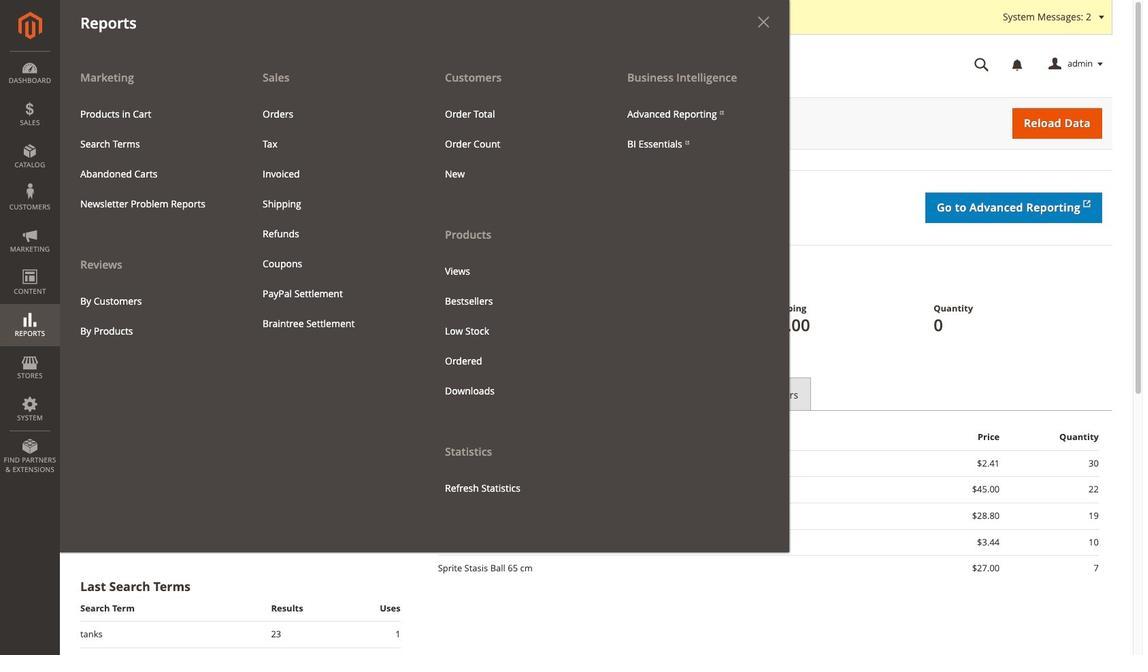 Task type: vqa. For each thing, say whether or not it's contained in the screenshot.
menu
yes



Task type: locate. For each thing, give the bounding box(es) containing it.
magento admin panel image
[[18, 12, 42, 39]]

menu
[[60, 63, 789, 552], [60, 63, 242, 346], [425, 63, 607, 503], [70, 99, 232, 219], [252, 99, 414, 339], [435, 99, 597, 189], [617, 99, 779, 159], [435, 256, 597, 406], [70, 286, 232, 346]]

menu bar
[[0, 0, 789, 552]]



